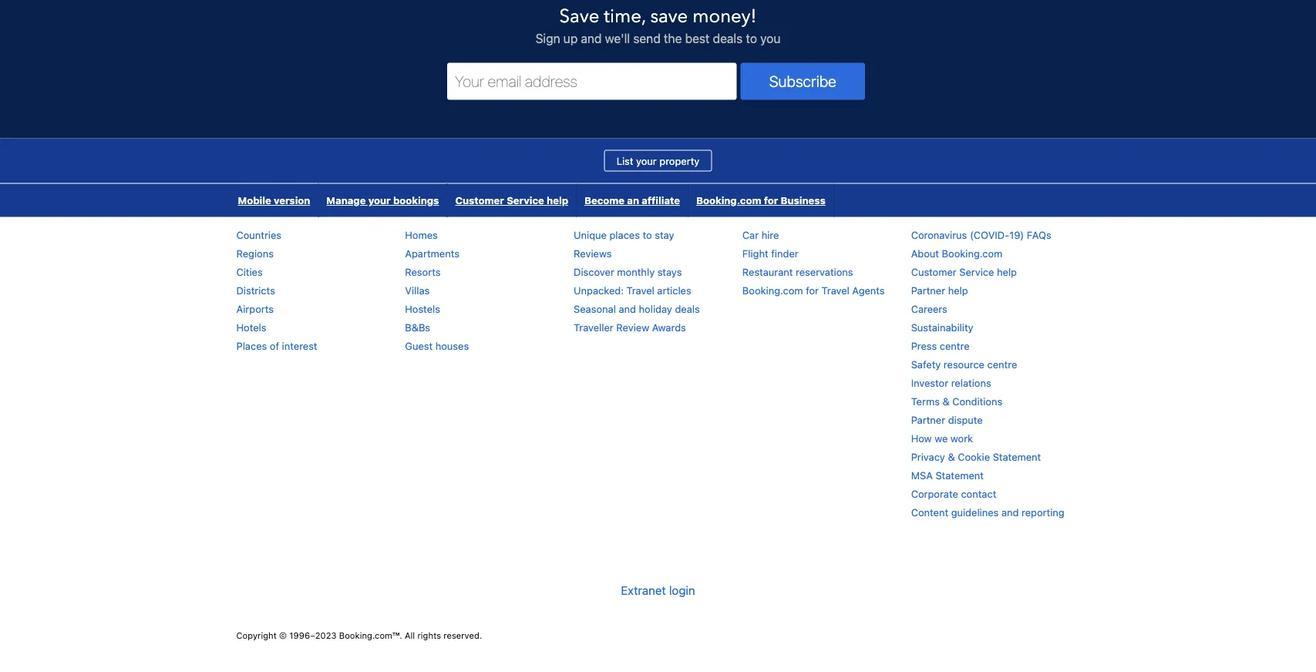 Task type: vqa. For each thing, say whether or not it's contained in the screenshot.
Exceptional
no



Task type: describe. For each thing, give the bounding box(es) containing it.
service inside navigation
[[507, 195, 544, 206]]

about booking.com link
[[912, 248, 1003, 259]]

work
[[951, 433, 974, 444]]

your for manage
[[369, 195, 391, 206]]

navigation containing mobile version
[[230, 184, 835, 217]]

resource
[[944, 359, 985, 370]]

safety
[[912, 359, 941, 370]]

investor
[[912, 377, 949, 389]]

careers link
[[912, 303, 948, 315]]

save
[[560, 4, 600, 29]]

hostels
[[405, 303, 440, 315]]

faqs
[[1027, 229, 1052, 241]]

about
[[912, 248, 940, 259]]

manage your bookings
[[327, 195, 439, 206]]

sustainability link
[[912, 322, 974, 333]]

©
[[279, 631, 287, 641]]

unpacked:
[[574, 285, 624, 296]]

mobile version link
[[230, 184, 318, 217]]

unpacked: travel articles link
[[574, 285, 692, 296]]

districts link
[[236, 285, 275, 296]]

reporting
[[1022, 507, 1065, 518]]

b&bs
[[405, 322, 431, 333]]

corporate
[[912, 488, 959, 500]]

content
[[912, 507, 949, 518]]

1 horizontal spatial statement
[[993, 451, 1042, 463]]

0 vertical spatial &
[[943, 396, 950, 407]]

deals inside save time, save money! sign up and we'll send the best deals to you
[[713, 31, 743, 45]]

places of interest link
[[236, 340, 317, 352]]

car hire link
[[743, 229, 779, 241]]

19)
[[1010, 229, 1025, 241]]

stays
[[658, 266, 682, 278]]

1 partner from the top
[[912, 285, 946, 296]]

dispute
[[949, 414, 983, 426]]

2 partner from the top
[[912, 414, 946, 426]]

homes link
[[405, 229, 438, 241]]

careers
[[912, 303, 948, 315]]

review
[[617, 322, 650, 333]]

become
[[585, 195, 625, 206]]

and inside unique places to stay reviews discover monthly stays unpacked: travel articles seasonal and holiday deals traveller review awards
[[619, 303, 636, 315]]

regions link
[[236, 248, 274, 259]]

reservations
[[796, 266, 854, 278]]

cookie
[[958, 451, 991, 463]]

content guidelines and reporting link
[[912, 507, 1065, 518]]

booking.com for business
[[697, 195, 826, 206]]

apartments link
[[405, 248, 460, 259]]

for inside car hire flight finder restaurant reservations booking.com for travel agents
[[806, 285, 819, 296]]

traveller
[[574, 322, 614, 333]]

investor relations link
[[912, 377, 992, 389]]

finder
[[772, 248, 799, 259]]

coronavirus
[[912, 229, 968, 241]]

reviews link
[[574, 248, 612, 259]]

holiday
[[639, 303, 673, 315]]

agents
[[853, 285, 885, 296]]

deals inside unique places to stay reviews discover monthly stays unpacked: travel articles seasonal and holiday deals traveller review awards
[[675, 303, 700, 315]]

msa
[[912, 470, 933, 481]]

discover monthly stays link
[[574, 266, 682, 278]]

1 horizontal spatial help
[[949, 285, 969, 296]]

resorts
[[405, 266, 441, 278]]

cities link
[[236, 266, 263, 278]]

countries
[[236, 229, 282, 241]]

booking.com inside booking.com for business link
[[697, 195, 762, 206]]

unique places to stay reviews discover monthly stays unpacked: travel articles seasonal and holiday deals traveller review awards
[[574, 229, 700, 333]]

extranet login link
[[621, 571, 696, 610]]

to inside save time, save money! sign up and we'll send the best deals to you
[[746, 31, 758, 45]]

sign
[[536, 31, 561, 45]]

terms
[[912, 396, 940, 407]]

1 vertical spatial centre
[[988, 359, 1018, 370]]

resorts link
[[405, 266, 441, 278]]

safety resource centre link
[[912, 359, 1018, 370]]

booking.com for travel agents link
[[743, 285, 885, 296]]

sustainability
[[912, 322, 974, 333]]

best
[[686, 31, 710, 45]]

coronavirus (covid-19) faqs link
[[912, 229, 1052, 241]]

list your property
[[617, 155, 700, 167]]

booking.com inside coronavirus (covid-19) faqs about booking.com customer service help partner help careers sustainability press centre safety resource centre investor relations terms & conditions partner dispute how we work privacy & cookie statement msa statement corporate contact content guidelines and reporting
[[942, 248, 1003, 259]]

bookings
[[393, 195, 439, 206]]

privacy
[[912, 451, 946, 463]]

homes apartments resorts villas hostels b&bs guest houses
[[405, 229, 469, 352]]

partner dispute link
[[912, 414, 983, 426]]

login
[[669, 584, 696, 598]]

money!
[[693, 4, 757, 29]]

travel inside car hire flight finder restaurant reservations booking.com for travel agents
[[822, 285, 850, 296]]

homes
[[405, 229, 438, 241]]

reviews
[[574, 248, 612, 259]]

hotels
[[236, 322, 267, 333]]

msa statement link
[[912, 470, 984, 481]]

customer service help link for become an affiliate
[[448, 184, 576, 217]]

all
[[405, 631, 415, 641]]

places
[[236, 340, 267, 352]]

service inside coronavirus (covid-19) faqs about booking.com customer service help partner help careers sustainability press centre safety resource centre investor relations terms & conditions partner dispute how we work privacy & cookie statement msa statement corporate contact content guidelines and reporting
[[960, 266, 995, 278]]

send
[[634, 31, 661, 45]]

traveller review awards link
[[574, 322, 686, 333]]

customer inside coronavirus (covid-19) faqs about booking.com customer service help partner help careers sustainability press centre safety resource centre investor relations terms & conditions partner dispute how we work privacy & cookie statement msa statement corporate contact content guidelines and reporting
[[912, 266, 957, 278]]

apartments
[[405, 248, 460, 259]]

booking.com™.
[[339, 631, 402, 641]]

customer service help
[[455, 195, 569, 206]]

property
[[660, 155, 700, 167]]

manage your bookings link
[[319, 184, 447, 217]]



Task type: locate. For each thing, give the bounding box(es) containing it.
statement right cookie
[[993, 451, 1042, 463]]

districts
[[236, 285, 275, 296]]

terms & conditions link
[[912, 396, 1003, 407]]

0 vertical spatial your
[[636, 155, 657, 167]]

and left reporting
[[1002, 507, 1019, 518]]

restaurant reservations link
[[743, 266, 854, 278]]

villas
[[405, 285, 430, 296]]

booking.com down restaurant
[[743, 285, 804, 296]]

monthly
[[617, 266, 655, 278]]

0 horizontal spatial for
[[764, 195, 779, 206]]

1 vertical spatial to
[[643, 229, 652, 241]]

subscribe
[[770, 72, 837, 90]]

booking.com up car
[[697, 195, 762, 206]]

customer inside navigation
[[455, 195, 504, 206]]

Your email address email field
[[447, 63, 737, 100]]

2 vertical spatial and
[[1002, 507, 1019, 518]]

booking.com down coronavirus (covid-19) faqs link
[[942, 248, 1003, 259]]

help left become
[[547, 195, 569, 206]]

business
[[781, 195, 826, 206]]

your right 'list'
[[636, 155, 657, 167]]

help down 19)
[[997, 266, 1018, 278]]

press
[[912, 340, 937, 352]]

1 horizontal spatial centre
[[988, 359, 1018, 370]]

2 horizontal spatial help
[[997, 266, 1018, 278]]

1 vertical spatial for
[[806, 285, 819, 296]]

0 vertical spatial customer
[[455, 195, 504, 206]]

of
[[270, 340, 279, 352]]

your
[[636, 155, 657, 167], [369, 195, 391, 206]]

countries link
[[236, 229, 282, 241]]

travel down reservations
[[822, 285, 850, 296]]

& up partner dispute link
[[943, 396, 950, 407]]

0 horizontal spatial statement
[[936, 470, 984, 481]]

restaurant
[[743, 266, 793, 278]]

travel up seasonal and holiday deals link
[[627, 285, 655, 296]]

deals down articles at the top
[[675, 303, 700, 315]]

for inside navigation
[[764, 195, 779, 206]]

corporate contact link
[[912, 488, 997, 500]]

save
[[651, 4, 688, 29]]

1 horizontal spatial and
[[619, 303, 636, 315]]

airports link
[[236, 303, 274, 315]]

1 horizontal spatial your
[[636, 155, 657, 167]]

to
[[746, 31, 758, 45], [643, 229, 652, 241]]

rights
[[418, 631, 441, 641]]

2 horizontal spatial and
[[1002, 507, 1019, 518]]

articles
[[658, 285, 692, 296]]

0 vertical spatial to
[[746, 31, 758, 45]]

become an affiliate link
[[577, 184, 688, 217]]

statement up corporate contact link
[[936, 470, 984, 481]]

flight finder link
[[743, 248, 799, 259]]

0 horizontal spatial deals
[[675, 303, 700, 315]]

to inside unique places to stay reviews discover monthly stays unpacked: travel articles seasonal and holiday deals traveller review awards
[[643, 229, 652, 241]]

save time, save money! sign up and we'll send the best deals to you
[[536, 4, 781, 45]]

1 travel from the left
[[627, 285, 655, 296]]

places
[[610, 229, 640, 241]]

privacy & cookie statement link
[[912, 451, 1042, 463]]

copyright © 1996–2023 booking.com™. all rights reserved.
[[236, 631, 482, 641]]

how we work link
[[912, 433, 974, 444]]

customer service help link
[[448, 184, 576, 217], [912, 266, 1018, 278]]

1 horizontal spatial for
[[806, 285, 819, 296]]

1 vertical spatial partner
[[912, 414, 946, 426]]

1 vertical spatial your
[[369, 195, 391, 206]]

and up traveller review awards link
[[619, 303, 636, 315]]

partner down terms
[[912, 414, 946, 426]]

0 horizontal spatial centre
[[940, 340, 970, 352]]

1 vertical spatial service
[[960, 266, 995, 278]]

1 vertical spatial and
[[619, 303, 636, 315]]

help down about booking.com link on the top of the page
[[949, 285, 969, 296]]

for down reservations
[[806, 285, 819, 296]]

1 vertical spatial deals
[[675, 303, 700, 315]]

an
[[627, 195, 640, 206]]

0 horizontal spatial service
[[507, 195, 544, 206]]

customer right bookings
[[455, 195, 504, 206]]

and inside save time, save money! sign up and we'll send the best deals to you
[[581, 31, 602, 45]]

and right up
[[581, 31, 602, 45]]

version
[[274, 195, 310, 206]]

1 horizontal spatial to
[[746, 31, 758, 45]]

partner help link
[[912, 285, 969, 296]]

0 vertical spatial partner
[[912, 285, 946, 296]]

seasonal
[[574, 303, 616, 315]]

1996–2023
[[290, 631, 337, 641]]

travel inside unique places to stay reviews discover monthly stays unpacked: travel articles seasonal and holiday deals traveller review awards
[[627, 285, 655, 296]]

regions
[[236, 248, 274, 259]]

1 horizontal spatial deals
[[713, 31, 743, 45]]

deals
[[713, 31, 743, 45], [675, 303, 700, 315]]

0 vertical spatial booking.com
[[697, 195, 762, 206]]

0 horizontal spatial and
[[581, 31, 602, 45]]

hotels link
[[236, 322, 267, 333]]

navigation
[[230, 184, 835, 217]]

flight
[[743, 248, 769, 259]]

0 horizontal spatial customer service help link
[[448, 184, 576, 217]]

1 vertical spatial customer
[[912, 266, 957, 278]]

manage
[[327, 195, 366, 206]]

0 horizontal spatial help
[[547, 195, 569, 206]]

0 vertical spatial for
[[764, 195, 779, 206]]

airports
[[236, 303, 274, 315]]

0 vertical spatial and
[[581, 31, 602, 45]]

help
[[547, 195, 569, 206], [997, 266, 1018, 278], [949, 285, 969, 296]]

0 vertical spatial service
[[507, 195, 544, 206]]

1 vertical spatial help
[[997, 266, 1018, 278]]

the
[[664, 31, 682, 45]]

1 vertical spatial booking.com
[[942, 248, 1003, 259]]

contact
[[962, 488, 997, 500]]

hostels link
[[405, 303, 440, 315]]

0 horizontal spatial travel
[[627, 285, 655, 296]]

centre up relations
[[988, 359, 1018, 370]]

list
[[617, 155, 634, 167]]

for
[[764, 195, 779, 206], [806, 285, 819, 296]]

2 travel from the left
[[822, 285, 850, 296]]

& up msa statement link
[[948, 451, 956, 463]]

(covid-
[[970, 229, 1010, 241]]

0 vertical spatial statement
[[993, 451, 1042, 463]]

to left 'you'
[[746, 31, 758, 45]]

mobile version
[[238, 195, 310, 206]]

0 vertical spatial centre
[[940, 340, 970, 352]]

0 vertical spatial help
[[547, 195, 569, 206]]

booking.com for business link
[[689, 184, 834, 217]]

list your property link
[[605, 150, 712, 172]]

2 vertical spatial booking.com
[[743, 285, 804, 296]]

coronavirus (covid-19) faqs about booking.com customer service help partner help careers sustainability press centre safety resource centre investor relations terms & conditions partner dispute how we work privacy & cookie statement msa statement corporate contact content guidelines and reporting
[[912, 229, 1065, 518]]

0 horizontal spatial customer
[[455, 195, 504, 206]]

1 horizontal spatial service
[[960, 266, 995, 278]]

time,
[[604, 4, 646, 29]]

stay
[[655, 229, 675, 241]]

0 horizontal spatial to
[[643, 229, 652, 241]]

1 horizontal spatial customer
[[912, 266, 957, 278]]

relations
[[952, 377, 992, 389]]

guest
[[405, 340, 433, 352]]

extranet login
[[621, 584, 696, 598]]

help inside navigation
[[547, 195, 569, 206]]

centre
[[940, 340, 970, 352], [988, 359, 1018, 370]]

awards
[[652, 322, 686, 333]]

mobile
[[238, 195, 271, 206]]

press centre link
[[912, 340, 970, 352]]

how
[[912, 433, 932, 444]]

customer up partner help link on the right top of page
[[912, 266, 957, 278]]

for left business
[[764, 195, 779, 206]]

0 vertical spatial customer service help link
[[448, 184, 576, 217]]

to left the stay
[[643, 229, 652, 241]]

1 vertical spatial &
[[948, 451, 956, 463]]

2 vertical spatial help
[[949, 285, 969, 296]]

houses
[[436, 340, 469, 352]]

deals down money!
[[713, 31, 743, 45]]

your right manage
[[369, 195, 391, 206]]

1 vertical spatial statement
[[936, 470, 984, 481]]

your for list
[[636, 155, 657, 167]]

booking.com inside car hire flight finder restaurant reservations booking.com for travel agents
[[743, 285, 804, 296]]

car hire flight finder restaurant reservations booking.com for travel agents
[[743, 229, 885, 296]]

&
[[943, 396, 950, 407], [948, 451, 956, 463]]

up
[[564, 31, 578, 45]]

countries regions cities districts airports hotels places of interest
[[236, 229, 317, 352]]

b&bs link
[[405, 322, 431, 333]]

partner up careers link
[[912, 285, 946, 296]]

centre up resource on the bottom
[[940, 340, 970, 352]]

your inside navigation
[[369, 195, 391, 206]]

customer service help link for partner help
[[912, 266, 1018, 278]]

service
[[507, 195, 544, 206], [960, 266, 995, 278]]

0 horizontal spatial your
[[369, 195, 391, 206]]

1 horizontal spatial customer service help link
[[912, 266, 1018, 278]]

discover
[[574, 266, 615, 278]]

1 vertical spatial customer service help link
[[912, 266, 1018, 278]]

and inside coronavirus (covid-19) faqs about booking.com customer service help partner help careers sustainability press centre safety resource centre investor relations terms & conditions partner dispute how we work privacy & cookie statement msa statement corporate contact content guidelines and reporting
[[1002, 507, 1019, 518]]

1 horizontal spatial travel
[[822, 285, 850, 296]]

0 vertical spatial deals
[[713, 31, 743, 45]]



